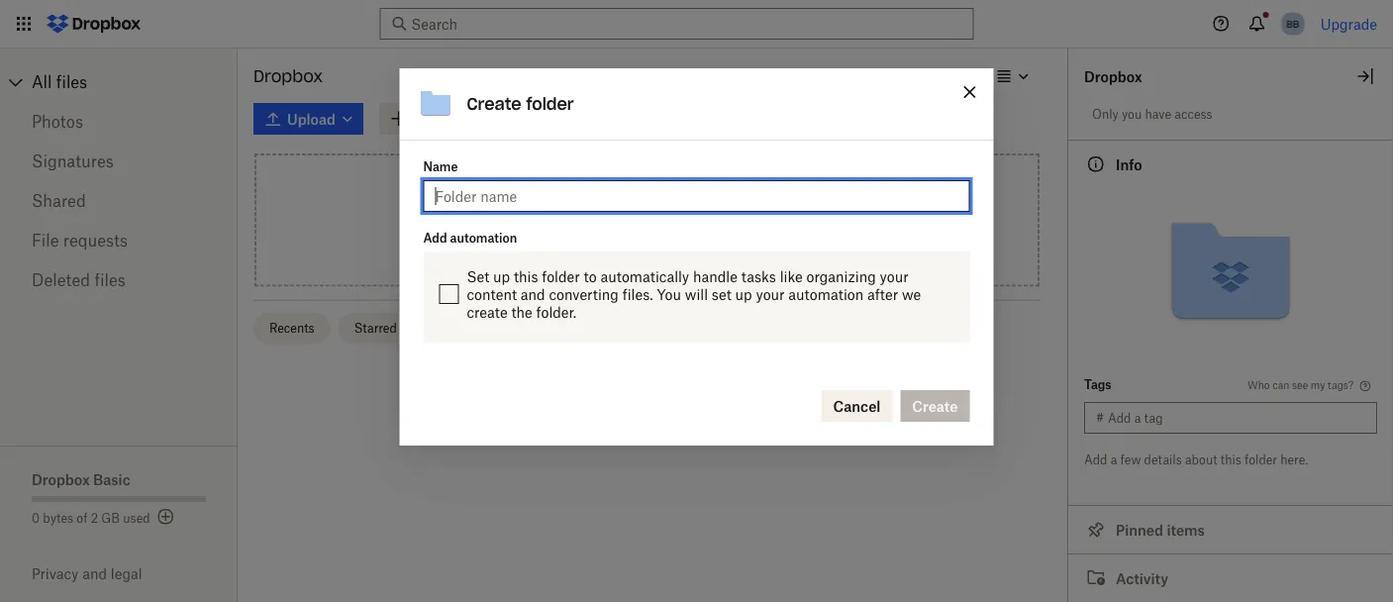 Task type: locate. For each thing, give the bounding box(es) containing it.
folder left here.
[[1245, 452, 1278, 467]]

and up the
[[521, 286, 545, 302]]

used
[[123, 511, 150, 525]]

and
[[521, 286, 545, 302], [82, 566, 107, 582]]

files left here at the left
[[603, 220, 630, 236]]

0 horizontal spatial dropbox
[[32, 471, 90, 488]]

only you have access
[[1092, 106, 1213, 121]]

add down name
[[423, 230, 447, 245]]

deleted files
[[32, 270, 126, 290]]

and left legal
[[82, 566, 107, 582]]

info
[[1116, 156, 1143, 173]]

up up content at the left of the page
[[493, 268, 510, 285]]

1 vertical spatial this
[[1221, 452, 1242, 467]]

1 vertical spatial up
[[735, 286, 752, 302]]

1 horizontal spatial this
[[1221, 452, 1242, 467]]

#
[[1096, 411, 1104, 425]]

automation
[[450, 230, 517, 245], [789, 286, 864, 302]]

add left a
[[1085, 452, 1108, 467]]

0 horizontal spatial add
[[423, 230, 447, 245]]

2 vertical spatial folder
[[1245, 452, 1278, 467]]

0 vertical spatial up
[[493, 268, 510, 285]]

signatures
[[32, 152, 114, 171]]

all files
[[32, 72, 87, 92]]

files for all
[[56, 72, 87, 92]]

1 vertical spatial files
[[603, 220, 630, 236]]

Name text field
[[435, 185, 958, 207]]

files right all
[[56, 72, 87, 92]]

who can see my tags?
[[1248, 379, 1354, 391]]

shared link
[[32, 181, 206, 221]]

0 horizontal spatial and
[[82, 566, 107, 582]]

my
[[1311, 379, 1326, 391]]

1 horizontal spatial dropbox
[[254, 66, 323, 86]]

files
[[56, 72, 87, 92], [603, 220, 630, 236], [95, 270, 126, 290]]

up
[[493, 268, 510, 285], [735, 286, 752, 302]]

2 horizontal spatial files
[[603, 220, 630, 236]]

privacy and legal
[[32, 566, 142, 582]]

drop
[[567, 220, 599, 236]]

automation up set
[[450, 230, 517, 245]]

0 vertical spatial your
[[880, 268, 909, 285]]

files for deleted
[[95, 270, 126, 290]]

have
[[1145, 106, 1172, 121]]

0 horizontal spatial to
[[584, 268, 597, 285]]

0
[[32, 511, 40, 525]]

this right about
[[1221, 452, 1242, 467]]

0 vertical spatial files
[[56, 72, 87, 92]]

1 horizontal spatial automation
[[789, 286, 864, 302]]

we
[[902, 286, 921, 302]]

1 horizontal spatial your
[[880, 268, 909, 285]]

0 vertical spatial to
[[666, 220, 679, 236]]

1 vertical spatial folder
[[542, 268, 580, 285]]

folder
[[526, 93, 574, 114], [542, 268, 580, 285], [1245, 452, 1278, 467]]

the
[[512, 303, 533, 320]]

up right set
[[735, 286, 752, 302]]

upload
[[683, 220, 728, 236]]

files inside "link"
[[56, 72, 87, 92]]

add inside create folder dialog
[[423, 230, 447, 245]]

all files link
[[32, 66, 238, 98]]

info button
[[1069, 140, 1394, 188]]

your up after
[[880, 268, 909, 285]]

to
[[666, 220, 679, 236], [584, 268, 597, 285]]

your down tasks
[[756, 286, 785, 302]]

your
[[880, 268, 909, 285], [756, 286, 785, 302]]

folder right "create"
[[526, 93, 574, 114]]

1 vertical spatial automation
[[789, 286, 864, 302]]

tasks
[[742, 268, 776, 285]]

folder inside set up this folder to automatically handle tasks like organizing your content and converting files. you will set up your automation after we create the folder.
[[542, 268, 580, 285]]

set
[[712, 286, 732, 302]]

requests
[[63, 231, 128, 250]]

and inside set up this folder to automatically handle tasks like organizing your content and converting files. you will set up your automation after we create the folder.
[[521, 286, 545, 302]]

0 vertical spatial and
[[521, 286, 545, 302]]

1 vertical spatial your
[[756, 286, 785, 302]]

1 horizontal spatial files
[[95, 270, 126, 290]]

recents
[[269, 321, 315, 336]]

files.
[[623, 286, 653, 302]]

file requests
[[32, 231, 128, 250]]

0 vertical spatial automation
[[450, 230, 517, 245]]

dropbox
[[254, 66, 323, 86], [1085, 68, 1143, 85], [32, 471, 90, 488]]

2 vertical spatial files
[[95, 270, 126, 290]]

bytes
[[43, 511, 73, 525]]

only
[[1092, 106, 1119, 121]]

automation down organizing
[[789, 286, 864, 302]]

to up 'converting'
[[584, 268, 597, 285]]

to right here at the left
[[666, 220, 679, 236]]

1 vertical spatial to
[[584, 268, 597, 285]]

set up this folder to automatically handle tasks like organizing your content and converting files. you will set up your automation after we create the folder.
[[467, 268, 921, 320]]

1 horizontal spatial add
[[1085, 452, 1108, 467]]

add automation
[[423, 230, 517, 245]]

1 horizontal spatial up
[[735, 286, 752, 302]]

1 horizontal spatial and
[[521, 286, 545, 302]]

0 vertical spatial add
[[423, 230, 447, 245]]

1 horizontal spatial to
[[666, 220, 679, 236]]

folder up 'converting'
[[542, 268, 580, 285]]

who
[[1248, 379, 1270, 391]]

will
[[685, 286, 708, 302]]

add
[[423, 230, 447, 245], [1085, 452, 1108, 467]]

1 vertical spatial add
[[1085, 452, 1108, 467]]

0 horizontal spatial up
[[493, 268, 510, 285]]

0 horizontal spatial this
[[514, 268, 538, 285]]

this up the
[[514, 268, 538, 285]]

0 vertical spatial this
[[514, 268, 538, 285]]

0 horizontal spatial files
[[56, 72, 87, 92]]

files down file requests link
[[95, 270, 126, 290]]

this
[[514, 268, 538, 285], [1221, 452, 1242, 467]]

signatures link
[[32, 142, 206, 181]]



Task type: describe. For each thing, give the bounding box(es) containing it.
privacy and legal link
[[32, 566, 238, 582]]

create folder
[[467, 93, 574, 114]]

deleted
[[32, 270, 90, 290]]

access
[[1175, 106, 1213, 121]]

basic
[[93, 471, 130, 488]]

drop files here to upload
[[567, 220, 728, 236]]

cancel
[[833, 397, 881, 414]]

0 horizontal spatial your
[[756, 286, 785, 302]]

file requests link
[[32, 221, 206, 260]]

deleted files link
[[32, 260, 206, 300]]

all
[[32, 72, 52, 92]]

of
[[77, 511, 88, 525]]

photos link
[[32, 102, 206, 142]]

create
[[467, 303, 508, 320]]

automatically
[[601, 268, 690, 285]]

file
[[32, 231, 59, 250]]

legal
[[111, 566, 142, 582]]

files for drop
[[603, 220, 630, 236]]

name
[[423, 159, 458, 174]]

this inside set up this folder to automatically handle tasks like organizing your content and converting files. you will set up your automation after we create the folder.
[[514, 268, 538, 285]]

0 vertical spatial folder
[[526, 93, 574, 114]]

dropbox logo - go to the homepage image
[[40, 8, 148, 40]]

starred
[[354, 321, 397, 336]]

shared
[[32, 191, 86, 210]]

organizing
[[807, 268, 876, 285]]

folder.
[[536, 303, 576, 320]]

after
[[868, 286, 898, 302]]

get more space image
[[154, 505, 178, 529]]

here
[[634, 220, 663, 236]]

handle
[[693, 268, 738, 285]]

gb
[[101, 511, 120, 525]]

create
[[467, 93, 522, 114]]

automation inside set up this folder to automatically handle tasks like organizing your content and converting files. you will set up your automation after we create the folder.
[[789, 286, 864, 302]]

tags?
[[1328, 379, 1354, 391]]

like
[[780, 268, 803, 285]]

details
[[1145, 452, 1182, 467]]

who can see my tags? image
[[1358, 378, 1374, 394]]

2 horizontal spatial dropbox
[[1085, 68, 1143, 85]]

few
[[1121, 452, 1141, 467]]

0 bytes of 2 gb used
[[32, 511, 150, 525]]

create folder dialog
[[400, 68, 994, 446]]

0 horizontal spatial automation
[[450, 230, 517, 245]]

dropbox basic
[[32, 471, 130, 488]]

close details pane image
[[1354, 64, 1378, 88]]

to inside set up this folder to automatically handle tasks like organizing your content and converting files. you will set up your automation after we create the folder.
[[584, 268, 597, 285]]

you
[[1122, 106, 1142, 121]]

a
[[1111, 452, 1118, 467]]

upgrade
[[1321, 15, 1378, 32]]

here.
[[1281, 452, 1309, 467]]

cancel button
[[822, 390, 893, 422]]

privacy
[[32, 566, 79, 582]]

see
[[1293, 379, 1309, 391]]

recents button
[[254, 312, 330, 344]]

can
[[1273, 379, 1290, 391]]

converting
[[549, 286, 619, 302]]

add for add automation
[[423, 230, 447, 245]]

upgrade link
[[1321, 15, 1378, 32]]

tags
[[1085, 377, 1112, 392]]

photos
[[32, 112, 83, 131]]

add for add a few details about this folder here.
[[1085, 452, 1108, 467]]

content
[[467, 286, 517, 302]]

1 vertical spatial and
[[82, 566, 107, 582]]

2
[[91, 511, 98, 525]]

add a few details about this folder here.
[[1085, 452, 1309, 467]]

global header element
[[0, 0, 1394, 49]]

starred button
[[338, 312, 413, 344]]

you
[[657, 286, 681, 302]]

about
[[1186, 452, 1218, 467]]

set
[[467, 268, 490, 285]]



Task type: vqa. For each thing, say whether or not it's contained in the screenshot.
the bottom files
yes



